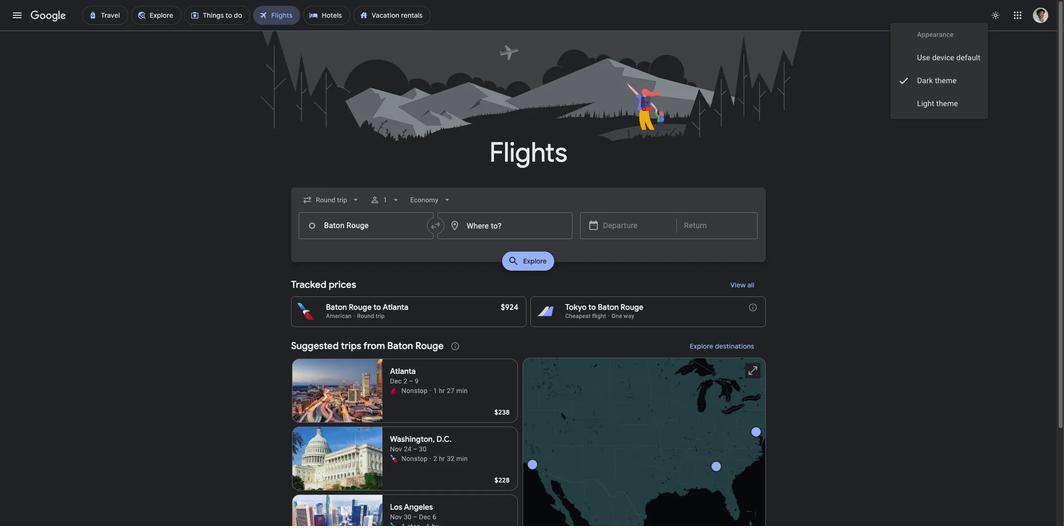 Task type: locate. For each thing, give the bounding box(es) containing it.
924 US dollars text field
[[501, 303, 519, 313]]

1 inside popup button
[[384, 196, 387, 204]]

device
[[932, 53, 954, 62]]

flights
[[490, 136, 568, 170]]

0 horizontal spatial 1
[[384, 196, 387, 204]]

27
[[447, 387, 455, 395]]

None field
[[299, 192, 364, 209], [407, 192, 456, 209], [299, 192, 364, 209], [407, 192, 456, 209]]

to up the cheapest flight
[[589, 303, 596, 313]]

round trip
[[357, 313, 385, 320]]

explore for explore destinations
[[690, 342, 714, 351]]

1 vertical spatial 1
[[433, 387, 437, 395]]

theme right dark
[[935, 76, 957, 85]]

0 vertical spatial  image
[[430, 386, 431, 396]]

 image for atlanta
[[430, 386, 431, 396]]

light theme
[[917, 99, 958, 108]]

0 vertical spatial nonstop
[[402, 387, 428, 395]]

1 hr from the top
[[439, 387, 445, 395]]

hr
[[439, 387, 445, 395], [439, 455, 445, 463]]

theme right light
[[936, 99, 958, 108]]

nov inside the los angeles nov 30 – dec 6
[[390, 514, 402, 521]]

1 horizontal spatial baton
[[387, 340, 413, 352]]

view all
[[731, 281, 755, 290]]

american image
[[390, 455, 398, 463], [390, 523, 398, 527]]

cheapest
[[565, 313, 591, 320]]

all
[[748, 281, 755, 290]]

1 vertical spatial nonstop
[[402, 455, 428, 463]]

None text field
[[299, 213, 434, 239]]

2 min from the top
[[456, 455, 468, 463]]

nov down the washington,
[[390, 446, 402, 453]]

hr left 27
[[439, 387, 445, 395]]

tracked prices
[[291, 279, 356, 291]]

explore left destinations
[[690, 342, 714, 351]]

baton
[[326, 303, 347, 313], [598, 303, 619, 313], [387, 340, 413, 352]]

0 vertical spatial nov
[[390, 446, 402, 453]]

explore
[[523, 257, 547, 266], [690, 342, 714, 351]]

view
[[731, 281, 746, 290]]

0 vertical spatial 1
[[384, 196, 387, 204]]

trip
[[376, 313, 385, 320]]

hr right 2
[[439, 455, 445, 463]]

2 hr from the top
[[439, 455, 445, 463]]

0 vertical spatial hr
[[439, 387, 445, 395]]

use
[[917, 53, 930, 62]]

 image down 30 – dec
[[423, 522, 424, 527]]

$924
[[501, 303, 519, 313]]

more info image
[[748, 303, 758, 313]]

angeles
[[404, 503, 433, 513]]

baton rouge to atlanta
[[326, 303, 409, 313]]

0 vertical spatial min
[[456, 387, 468, 395]]

nonstop down 24 – 30
[[402, 455, 428, 463]]

tokyo to baton rouge
[[565, 303, 644, 313]]

min right 27
[[456, 387, 468, 395]]

0 horizontal spatial explore
[[523, 257, 547, 266]]

atlanta up trip on the bottom left of page
[[383, 303, 409, 313]]

2 vertical spatial  image
[[423, 522, 424, 527]]

1 horizontal spatial 1
[[433, 387, 437, 395]]

to
[[374, 303, 381, 313], [589, 303, 596, 313]]

american
[[326, 313, 352, 320]]

nov
[[390, 446, 402, 453], [390, 514, 402, 521]]

0 vertical spatial theme
[[935, 76, 957, 85]]

2 nonstop from the top
[[402, 455, 428, 463]]

light
[[917, 99, 934, 108]]

0 vertical spatial american image
[[390, 455, 398, 463]]

nonstop
[[402, 387, 428, 395], [402, 455, 428, 463]]

min
[[456, 387, 468, 395], [456, 455, 468, 463]]

2 hr 32 min
[[433, 455, 468, 463]]

theme inside radio item
[[935, 76, 957, 85]]

1 american image from the top
[[390, 455, 398, 463]]

rouge
[[349, 303, 372, 313], [621, 303, 644, 313], [415, 340, 444, 352]]

2
[[433, 455, 437, 463]]

suggested
[[291, 340, 339, 352]]

nov for washington,
[[390, 446, 402, 453]]

cheapest flight
[[565, 313, 606, 320]]

0 horizontal spatial baton
[[326, 303, 347, 313]]

min for atlanta
[[456, 387, 468, 395]]

1
[[384, 196, 387, 204], [433, 387, 437, 395]]

nov down los
[[390, 514, 402, 521]]

 image for washington,
[[430, 454, 431, 464]]

0 vertical spatial atlanta
[[383, 303, 409, 313]]

 image
[[430, 386, 431, 396], [430, 454, 431, 464], [423, 522, 424, 527]]

1 to from the left
[[374, 303, 381, 313]]

atlanta
[[383, 303, 409, 313], [390, 367, 416, 377]]

0 horizontal spatial to
[[374, 303, 381, 313]]

dark theme
[[917, 76, 957, 85]]

1 min from the top
[[456, 387, 468, 395]]

$238
[[495, 408, 510, 417]]

rouge up round
[[349, 303, 372, 313]]

2 american image from the top
[[390, 523, 398, 527]]

1 vertical spatial  image
[[430, 454, 431, 464]]

theme
[[935, 76, 957, 85], [936, 99, 958, 108]]

los
[[390, 503, 403, 513]]

washington, d.c. nov 24 – 30
[[390, 435, 452, 453]]

1 vertical spatial min
[[456, 455, 468, 463]]

rouge up way
[[621, 303, 644, 313]]

1 vertical spatial theme
[[936, 99, 958, 108]]

Where to? text field
[[438, 213, 573, 239]]

delta image
[[390, 387, 398, 395]]

to up trip on the bottom left of page
[[374, 303, 381, 313]]

More info text field
[[748, 303, 758, 315]]

baton up one
[[598, 303, 619, 313]]

 image left 1 hr 27 min
[[430, 386, 431, 396]]

1 horizontal spatial explore
[[690, 342, 714, 351]]

0 vertical spatial explore
[[523, 257, 547, 266]]

nonstop for atlanta
[[402, 387, 428, 395]]

explore inside 'button'
[[690, 342, 714, 351]]

one
[[612, 313, 622, 320]]

change appearance image
[[984, 4, 1007, 27]]

1 vertical spatial atlanta
[[390, 367, 416, 377]]

explore destinations button
[[679, 335, 766, 358]]

Flight search field
[[283, 188, 774, 274]]

explore inside button
[[523, 257, 547, 266]]

1 vertical spatial hr
[[439, 455, 445, 463]]

1 horizontal spatial to
[[589, 303, 596, 313]]

baton inside "region"
[[387, 340, 413, 352]]

1 for 1 hr 27 min
[[433, 387, 437, 395]]

tracked
[[291, 279, 327, 291]]

way
[[624, 313, 634, 320]]

atlanta inside tracked prices "region"
[[383, 303, 409, 313]]

 image left 2
[[430, 454, 431, 464]]

one way
[[612, 313, 634, 320]]

nov inside washington, d.c. nov 24 – 30
[[390, 446, 402, 453]]

2 – 9
[[404, 378, 419, 385]]

nonstop down 2 – 9
[[402, 387, 428, 395]]

explore destinations
[[690, 342, 755, 351]]

1 nonstop from the top
[[402, 387, 428, 395]]

min right the 32
[[456, 455, 468, 463]]

1 vertical spatial american image
[[390, 523, 398, 527]]

1 vertical spatial nov
[[390, 514, 402, 521]]

2 nov from the top
[[390, 514, 402, 521]]

1 nov from the top
[[390, 446, 402, 453]]

destinations
[[715, 342, 755, 351]]

1 vertical spatial explore
[[690, 342, 714, 351]]

238 US dollars text field
[[495, 408, 510, 417]]

explore up tracked prices "region"
[[523, 257, 547, 266]]

1 inside suggested trips from baton rouge "region"
[[433, 387, 437, 395]]

american image down the washington,
[[390, 455, 398, 463]]

atlanta up dec
[[390, 367, 416, 377]]

0 horizontal spatial rouge
[[349, 303, 372, 313]]

suggested trips from baton rouge region
[[291, 335, 766, 527]]

baton right from
[[387, 340, 413, 352]]

american image down los
[[390, 523, 398, 527]]

rouge up the atlanta dec 2 – 9
[[415, 340, 444, 352]]

baton up american
[[326, 303, 347, 313]]

american image for washington,
[[390, 455, 398, 463]]

dark
[[917, 76, 933, 85]]

1 horizontal spatial rouge
[[415, 340, 444, 352]]



Task type: describe. For each thing, give the bounding box(es) containing it.
round
[[357, 313, 374, 320]]

$228
[[495, 476, 510, 485]]

dec
[[390, 378, 402, 385]]

32
[[447, 455, 455, 463]]

rouge inside "region"
[[415, 340, 444, 352]]

30 – dec
[[404, 514, 431, 521]]

2 horizontal spatial baton
[[598, 303, 619, 313]]

2 to from the left
[[589, 303, 596, 313]]

1 hr 27 min
[[433, 387, 468, 395]]

main menu image
[[11, 10, 23, 21]]

nov for los
[[390, 514, 402, 521]]

1 button
[[366, 189, 405, 212]]

 image for los
[[423, 522, 424, 527]]

228 US dollars text field
[[495, 476, 510, 485]]

24 – 30
[[404, 446, 427, 453]]

d.c.
[[437, 435, 452, 445]]

explore for explore
[[523, 257, 547, 266]]

from
[[364, 340, 385, 352]]

atlanta dec 2 – 9
[[390, 367, 419, 385]]

theme for dark theme
[[935, 76, 957, 85]]

Return text field
[[684, 213, 750, 239]]

american image for los
[[390, 523, 398, 527]]

prices
[[329, 279, 356, 291]]

washington,
[[390, 435, 435, 445]]

2 horizontal spatial rouge
[[621, 303, 644, 313]]

trips
[[341, 340, 361, 352]]

los angeles nov 30 – dec 6
[[390, 503, 436, 521]]

flight
[[592, 313, 606, 320]]

appearance group
[[890, 30, 988, 115]]

Departure text field
[[603, 213, 669, 239]]

nonstop for washington,
[[402, 455, 428, 463]]

6
[[433, 514, 436, 521]]

atlanta inside the atlanta dec 2 – 9
[[390, 367, 416, 377]]

hr for atlanta
[[439, 387, 445, 395]]

use device default
[[917, 53, 981, 62]]

dark theme radio item
[[890, 69, 988, 92]]

appearance
[[917, 31, 954, 38]]

explore button
[[502, 252, 555, 271]]

suggested trips from baton rouge
[[291, 340, 444, 352]]

min for washington, d.c.
[[456, 455, 468, 463]]

hr for washington,
[[439, 455, 445, 463]]

theme for light theme
[[936, 99, 958, 108]]

1 for 1
[[384, 196, 387, 204]]

default
[[956, 53, 981, 62]]

tokyo
[[565, 303, 587, 313]]

tracked prices region
[[291, 274, 766, 327]]



Task type: vqa. For each thing, say whether or not it's contained in the screenshot.
American icon
yes



